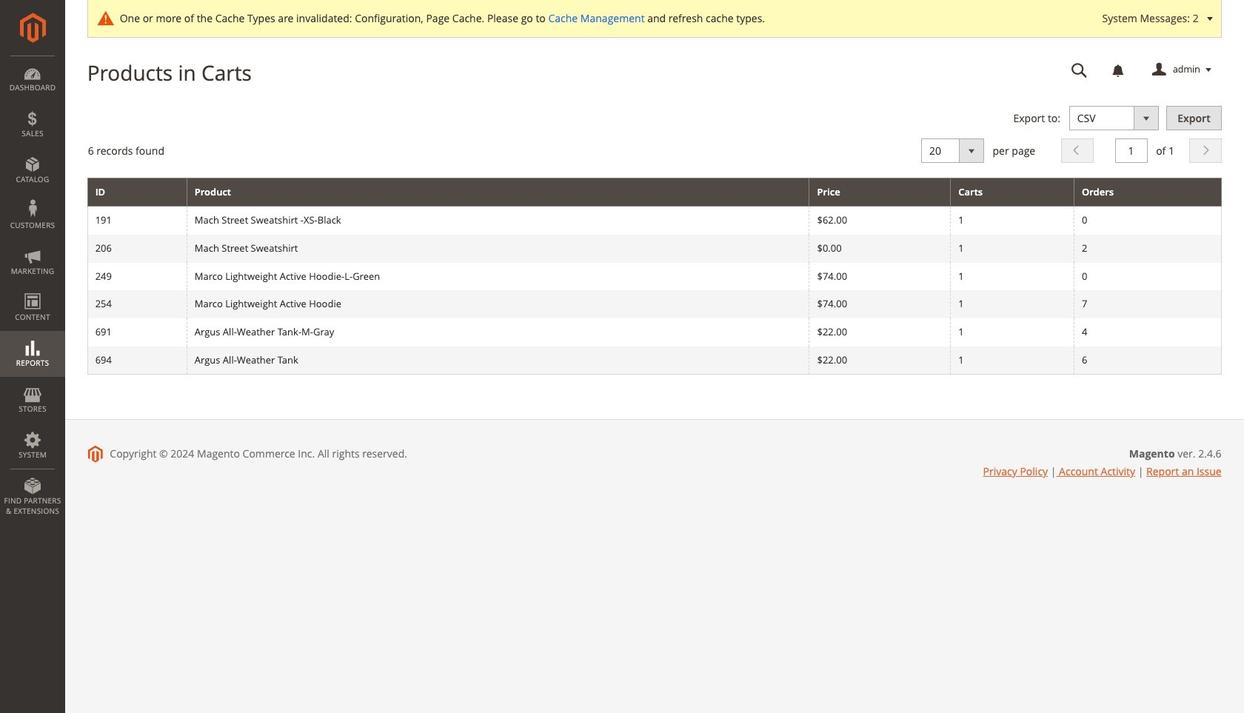 Task type: locate. For each thing, give the bounding box(es) containing it.
magento admin panel image
[[20, 13, 46, 43]]

None text field
[[1061, 57, 1098, 83], [1115, 138, 1148, 163], [1061, 57, 1098, 83], [1115, 138, 1148, 163]]

menu bar
[[0, 56, 65, 524]]



